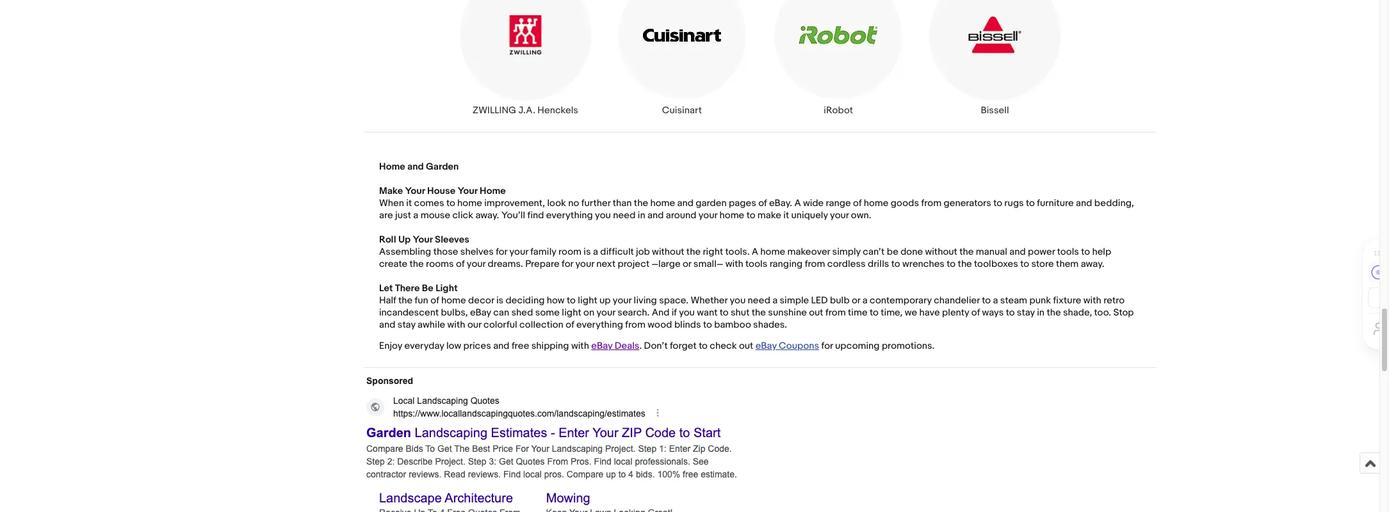 Task type: locate. For each thing, give the bounding box(es) containing it.
a right tools.
[[752, 246, 758, 258]]

assembling
[[379, 246, 431, 258]]

to left rugs
[[994, 198, 1002, 210]]

to right drills
[[892, 258, 900, 271]]

zwilling j.a. henckels link
[[447, 0, 604, 117]]

1 vertical spatial need
[[748, 295, 771, 307]]

led
[[811, 295, 828, 307]]

some
[[535, 307, 560, 319]]

1 vertical spatial or
[[852, 295, 861, 307]]

no
[[568, 198, 579, 210]]

2 horizontal spatial ebay
[[756, 340, 777, 353]]

a left difficult
[[593, 246, 598, 258]]

home
[[379, 161, 405, 173], [480, 185, 506, 198]]

to right rugs
[[1026, 198, 1035, 210]]

from right goods
[[921, 198, 942, 210]]

family
[[531, 246, 556, 258]]

in right than
[[638, 210, 645, 222]]

shade,
[[1063, 307, 1092, 319]]

retro
[[1104, 295, 1125, 307]]

ranging
[[770, 258, 803, 271]]

find
[[528, 210, 544, 222]]

1 horizontal spatial or
[[852, 295, 861, 307]]

irobot link
[[760, 0, 917, 117]]

a left wide
[[795, 198, 801, 210]]

a left 'steam'
[[993, 295, 998, 307]]

1 horizontal spatial ebay
[[591, 340, 613, 353]]

make your house your home when it comes to home improvement, look no further than the home and garden pages of ebay. a wide range of home goods from generators to rugs to furniture and bedding, are just a mouse click away. you'll find everything you need in and around your home to make it uniquely your own.
[[379, 185, 1134, 222]]

0 horizontal spatial a
[[752, 246, 758, 258]]

rugs
[[1005, 198, 1024, 210]]

0 horizontal spatial without
[[652, 246, 684, 258]]

to right comes
[[446, 198, 455, 210]]

and left power
[[1010, 246, 1026, 258]]

everything right find
[[546, 210, 593, 222]]

your right 'up'
[[413, 234, 433, 246]]

click
[[453, 210, 473, 222]]

away. right them
[[1081, 258, 1105, 271]]

ebay
[[470, 307, 491, 319], [591, 340, 613, 353], [756, 340, 777, 353]]

0 vertical spatial need
[[613, 210, 636, 222]]

need right further
[[613, 210, 636, 222]]

of left ways
[[972, 307, 980, 319]]

1 vertical spatial in
[[1037, 307, 1045, 319]]

fixture
[[1053, 295, 1082, 307]]

a right the "just" on the top of page
[[413, 210, 419, 222]]

out left bulb
[[809, 307, 823, 319]]

0 horizontal spatial tools
[[746, 258, 768, 271]]

right
[[703, 246, 723, 258]]

furniture
[[1037, 198, 1074, 210]]

if
[[672, 307, 677, 319]]

everything
[[546, 210, 593, 222], [576, 319, 623, 331]]

1 horizontal spatial out
[[809, 307, 823, 319]]

dreams.
[[488, 258, 523, 271]]

need up shades.
[[748, 295, 771, 307]]

home right tools.
[[761, 246, 785, 258]]

1 horizontal spatial away.
[[1081, 258, 1105, 271]]

0 vertical spatial is
[[584, 246, 591, 258]]

the
[[634, 198, 648, 210], [687, 246, 701, 258], [960, 246, 974, 258], [410, 258, 424, 271], [958, 258, 972, 271], [398, 295, 413, 307], [752, 307, 766, 319], [1047, 307, 1061, 319]]

1 horizontal spatial you
[[679, 307, 695, 319]]

home right house
[[457, 198, 482, 210]]

chandelier
[[934, 295, 980, 307]]

1 vertical spatial away.
[[1081, 258, 1105, 271]]

for right prepare
[[562, 258, 573, 271]]

when
[[379, 198, 404, 210]]

roll
[[379, 234, 396, 246]]

simply
[[832, 246, 861, 258]]

to left the help at the right of the page
[[1081, 246, 1090, 258]]

how
[[547, 295, 565, 307]]

1 horizontal spatial tools
[[1057, 246, 1079, 258]]

0 horizontal spatial out
[[739, 340, 754, 353]]

is right room
[[584, 246, 591, 258]]

in inside make your house your home when it comes to home improvement, look no further than the home and garden pages of ebay. a wide range of home goods from generators to rugs to furniture and bedding, are just a mouse click away. you'll find everything you need in and around your home to make it uniquely your own.
[[638, 210, 645, 222]]

for right shelves
[[496, 246, 507, 258]]

and left garden
[[407, 161, 424, 173]]

of right rooms
[[456, 258, 465, 271]]

1 vertical spatial everything
[[576, 319, 623, 331]]

away. inside make your house your home when it comes to home improvement, look no further than the home and garden pages of ebay. a wide range of home goods from generators to rugs to furniture and bedding, are just a mouse click away. you'll find everything you need in and around your home to make it uniquely your own.
[[476, 210, 499, 222]]

1 horizontal spatial in
[[1037, 307, 1045, 319]]

and up enjoy on the bottom of the page
[[379, 319, 395, 331]]

without right job
[[652, 246, 684, 258]]

ebay left deals
[[591, 340, 613, 353]]

house
[[427, 185, 456, 198]]

it right the make
[[784, 210, 789, 222]]

0 vertical spatial away.
[[476, 210, 499, 222]]

0 horizontal spatial away.
[[476, 210, 499, 222]]

living
[[634, 295, 657, 307]]

to right 'wrenches'
[[947, 258, 956, 271]]

from inside roll up your sleeves assembling those shelves for your family room is a difficult job without the right tools. a home makeover simply can't be done without the manual and power tools to help create the rooms of your dreams. prepare for your next project —large or small— with tools ranging from cordless drills to wrenches to the toolboxes to store them away.
[[805, 258, 825, 271]]

to right ways
[[1006, 307, 1015, 319]]

for right the coupons
[[822, 340, 833, 353]]

for
[[496, 246, 507, 258], [562, 258, 573, 271], [822, 340, 833, 353]]

with
[[726, 258, 744, 271], [1084, 295, 1102, 307], [447, 319, 465, 331], [571, 340, 589, 353]]

out
[[809, 307, 823, 319], [739, 340, 754, 353]]

1 horizontal spatial is
[[584, 246, 591, 258]]

plenty
[[942, 307, 969, 319]]

it right the when at the left of page
[[406, 198, 412, 210]]

0 horizontal spatial you
[[595, 210, 611, 222]]

your up click
[[458, 185, 478, 198]]

and
[[652, 307, 670, 319]]

you left than
[[595, 210, 611, 222]]

mouse
[[421, 210, 450, 222]]

0 vertical spatial everything
[[546, 210, 593, 222]]

0 vertical spatial in
[[638, 210, 645, 222]]

around
[[666, 210, 697, 222]]

1 vertical spatial a
[[752, 246, 758, 258]]

uniquely
[[791, 210, 828, 222]]

home up you'll
[[480, 185, 506, 198]]

0 horizontal spatial in
[[638, 210, 645, 222]]

project
[[618, 258, 650, 271]]

need inside make your house your home when it comes to home improvement, look no further than the home and garden pages of ebay. a wide range of home goods from generators to rugs to furniture and bedding, are just a mouse click away. you'll find everything you need in and around your home to make it uniquely your own.
[[613, 210, 636, 222]]

is right 'decor'
[[496, 295, 504, 307]]

own.
[[851, 210, 872, 222]]

home
[[457, 198, 482, 210], [650, 198, 675, 210], [864, 198, 889, 210], [720, 210, 745, 222], [761, 246, 785, 258], [441, 295, 466, 307]]

1 horizontal spatial need
[[748, 295, 771, 307]]

up
[[398, 234, 411, 246]]

or right —large
[[683, 258, 691, 271]]

—large
[[652, 258, 681, 271]]

a inside make your house your home when it comes to home improvement, look no further than the home and garden pages of ebay. a wide range of home goods from generators to rugs to furniture and bedding, are just a mouse click away. you'll find everything you need in and around your home to make it uniquely your own.
[[413, 210, 419, 222]]

you up bamboo
[[730, 295, 746, 307]]

ebay left can at the left bottom
[[470, 307, 491, 319]]

0 vertical spatial out
[[809, 307, 823, 319]]

1 vertical spatial out
[[739, 340, 754, 353]]

deals
[[615, 340, 640, 353]]

out right check
[[739, 340, 754, 353]]

to right how
[[567, 295, 576, 307]]

and left free
[[493, 340, 510, 353]]

a right bulb
[[863, 295, 868, 307]]

your
[[699, 210, 718, 222], [830, 210, 849, 222], [510, 246, 528, 258], [467, 258, 486, 271], [576, 258, 594, 271], [613, 295, 632, 307], [597, 307, 616, 319]]

help
[[1092, 246, 1111, 258]]

0 horizontal spatial ebay
[[470, 307, 491, 319]]

need inside "let there be light half the fun of home decor is deciding how to light up your living space. whether you need a simple led bulb or a contemporary chandelier to a steam punk fixture with retro incandescent bulbs, ebay can shed some light on your search. and if you want to shut the sunshine out from time to time, we have plenty of ways to stay in the shade, too. stop and stay awhile with our colorful collection of everything from wood blinds to bamboo shades."
[[748, 295, 771, 307]]

zwilling
[[473, 105, 516, 117]]

2 without from the left
[[925, 246, 958, 258]]

1 horizontal spatial home
[[480, 185, 506, 198]]

home right than
[[650, 198, 675, 210]]

cordless
[[827, 258, 866, 271]]

check
[[710, 340, 737, 353]]

0 vertical spatial or
[[683, 258, 691, 271]]

0 horizontal spatial need
[[613, 210, 636, 222]]

without
[[652, 246, 684, 258], [925, 246, 958, 258]]

home inside "let there be light half the fun of home decor is deciding how to light up your living space. whether you need a simple led bulb or a contemporary chandelier to a steam punk fixture with retro incandescent bulbs, ebay can shed some light on your search. and if you want to shut the sunshine out from time to time, we have plenty of ways to stay in the shade, too. stop and stay awhile with our colorful collection of everything from wood blinds to bamboo shades."
[[441, 295, 466, 307]]

a inside roll up your sleeves assembling those shelves for your family room is a difficult job without the right tools. a home makeover simply can't be done without the manual and power tools to help create the rooms of your dreams. prepare for your next project —large or small— with tools ranging from cordless drills to wrenches to the toolboxes to store them away.
[[593, 246, 598, 258]]

or inside roll up your sleeves assembling those shelves for your family room is a difficult job without the right tools. a home makeover simply can't be done without the manual and power tools to help create the rooms of your dreams. prepare for your next project —large or small— with tools ranging from cordless drills to wrenches to the toolboxes to store them away.
[[683, 258, 691, 271]]

forget
[[670, 340, 697, 353]]

home inside make your house your home when it comes to home improvement, look no further than the home and garden pages of ebay. a wide range of home goods from generators to rugs to furniture and bedding, are just a mouse click away. you'll find everything you need in and around your home to make it uniquely your own.
[[480, 185, 506, 198]]

or
[[683, 258, 691, 271], [852, 295, 861, 307]]

everything down up
[[576, 319, 623, 331]]

without right done on the right of page
[[925, 246, 958, 258]]

home left 'decor'
[[441, 295, 466, 307]]

from up .
[[625, 319, 646, 331]]

in left fixture
[[1037, 307, 1045, 319]]

search.
[[618, 307, 650, 319]]

bissell link
[[917, 0, 1073, 117]]

bissell
[[981, 105, 1009, 117]]

0 vertical spatial home
[[379, 161, 405, 173]]

1 horizontal spatial a
[[795, 198, 801, 210]]

of inside roll up your sleeves assembling those shelves for your family room is a difficult job without the right tools. a home makeover simply can't be done without the manual and power tools to help create the rooms of your dreams. prepare for your next project —large or small— with tools ranging from cordless drills to wrenches to the toolboxes to store them away.
[[456, 258, 465, 271]]

with right right
[[726, 258, 744, 271]]

home up make
[[379, 161, 405, 173]]

home up tools.
[[720, 210, 745, 222]]

light
[[578, 295, 597, 307], [562, 307, 581, 319]]

simple
[[780, 295, 809, 307]]

wood
[[648, 319, 672, 331]]

everything inside make your house your home when it comes to home improvement, look no further than the home and garden pages of ebay. a wide range of home goods from generators to rugs to furniture and bedding, are just a mouse click away. you'll find everything you need in and around your home to make it uniquely your own.
[[546, 210, 593, 222]]

1 vertical spatial home
[[480, 185, 506, 198]]

out inside "let there be light half the fun of home decor is deciding how to light up your living space. whether you need a simple led bulb or a contemporary chandelier to a steam punk fixture with retro incandescent bulbs, ebay can shed some light on your search. and if you want to shut the sunshine out from time to time, we have plenty of ways to stay in the shade, too. stop and stay awhile with our colorful collection of everything from wood blinds to bamboo shades."
[[809, 307, 823, 319]]

too.
[[1094, 307, 1111, 319]]

makeover
[[788, 246, 830, 258]]

can't
[[863, 246, 885, 258]]

prices
[[463, 340, 491, 353]]

a
[[413, 210, 419, 222], [593, 246, 598, 258], [773, 295, 778, 307], [863, 295, 868, 307], [993, 295, 998, 307]]

everything inside "let there be light half the fun of home decor is deciding how to light up your living space. whether you need a simple led bulb or a contemporary chandelier to a steam punk fixture with retro incandescent bulbs, ebay can shed some light on your search. and if you want to shut the sunshine out from time to time, we have plenty of ways to stay in the shade, too. stop and stay awhile with our colorful collection of everything from wood blinds to bamboo shades."
[[576, 319, 623, 331]]

1 horizontal spatial without
[[925, 246, 958, 258]]

need
[[613, 210, 636, 222], [748, 295, 771, 307]]

you right if
[[679, 307, 695, 319]]

to left shut
[[720, 307, 729, 319]]

deciding
[[506, 295, 545, 307]]

tools
[[1057, 246, 1079, 258], [746, 258, 768, 271]]

0 horizontal spatial is
[[496, 295, 504, 307]]

1 vertical spatial is
[[496, 295, 504, 307]]

bedding,
[[1095, 198, 1134, 210]]

stay right ways
[[1017, 307, 1035, 319]]

0 vertical spatial a
[[795, 198, 801, 210]]

or right bulb
[[852, 295, 861, 307]]

tools right power
[[1057, 246, 1079, 258]]

colorful
[[484, 319, 517, 331]]

your left next
[[576, 258, 594, 271]]

stay left awhile
[[398, 319, 416, 331]]

from right the ranging
[[805, 258, 825, 271]]

ebay down shades.
[[756, 340, 777, 353]]

0 horizontal spatial or
[[683, 258, 691, 271]]

to right forget
[[699, 340, 708, 353]]

next
[[597, 258, 616, 271]]

to left 'steam'
[[982, 295, 991, 307]]

your right 'on'
[[597, 307, 616, 319]]

tools left the ranging
[[746, 258, 768, 271]]

from inside make your house your home when it comes to home improvement, look no further than the home and garden pages of ebay. a wide range of home goods from generators to rugs to furniture and bedding, are just a mouse click away. you'll find everything you need in and around your home to make it uniquely your own.
[[921, 198, 942, 210]]

bamboo
[[714, 319, 751, 331]]

away. right click
[[476, 210, 499, 222]]

0 horizontal spatial home
[[379, 161, 405, 173]]

henckels
[[538, 105, 578, 117]]

your left dreams.
[[467, 258, 486, 271]]

of left ebay.
[[759, 198, 767, 210]]



Task type: describe. For each thing, give the bounding box(es) containing it.
to right the blinds at the bottom of the page
[[703, 319, 712, 331]]

bulbs,
[[441, 307, 468, 319]]

your left family
[[510, 246, 528, 258]]

store
[[1032, 258, 1054, 271]]

goods
[[891, 198, 919, 210]]

zwilling j.a. henckels
[[473, 105, 578, 117]]

home left goods
[[864, 198, 889, 210]]

them
[[1056, 258, 1079, 271]]

from left time
[[826, 307, 846, 319]]

you'll
[[501, 210, 525, 222]]

and right furniture
[[1076, 198, 1093, 210]]

with inside roll up your sleeves assembling those shelves for your family room is a difficult job without the right tools. a home makeover simply can't be done without the manual and power tools to help create the rooms of your dreams. prepare for your next project —large or small— with tools ranging from cordless drills to wrenches to the toolboxes to store them away.
[[726, 258, 744, 271]]

look
[[547, 198, 566, 210]]

your right the around
[[699, 210, 718, 222]]

your right up
[[613, 295, 632, 307]]

ebay coupons link
[[756, 340, 819, 353]]

fun
[[415, 295, 428, 307]]

free
[[512, 340, 529, 353]]

contemporary
[[870, 295, 932, 307]]

time,
[[881, 307, 903, 319]]

of right fun
[[431, 295, 439, 307]]

blinds
[[674, 319, 701, 331]]

0 horizontal spatial stay
[[398, 319, 416, 331]]

small—
[[694, 258, 723, 271]]

pages
[[729, 198, 756, 210]]

with left our
[[447, 319, 465, 331]]

make
[[758, 210, 781, 222]]

roll up your sleeves assembling those shelves for your family room is a difficult job without the right tools. a home makeover simply can't be done without the manual and power tools to help create the rooms of your dreams. prepare for your next project —large or small— with tools ranging from cordless drills to wrenches to the toolboxes to store them away.
[[379, 234, 1111, 271]]

make
[[379, 185, 403, 198]]

whether
[[691, 295, 728, 307]]

0 horizontal spatial for
[[496, 246, 507, 258]]

further
[[581, 198, 611, 210]]

drills
[[868, 258, 889, 271]]

room
[[559, 246, 582, 258]]

awhile
[[418, 319, 445, 331]]

power
[[1028, 246, 1055, 258]]

shelves
[[460, 246, 494, 258]]

a left simple
[[773, 295, 778, 307]]

cuisinart link
[[604, 0, 760, 117]]

space.
[[659, 295, 689, 307]]

irobot
[[824, 105, 853, 117]]

shipping
[[531, 340, 569, 353]]

1 horizontal spatial it
[[784, 210, 789, 222]]

everyday
[[404, 340, 444, 353]]

light left 'on'
[[562, 307, 581, 319]]

comes
[[414, 198, 444, 210]]

the inside make your house your home when it comes to home improvement, look no further than the home and garden pages of ebay. a wide range of home goods from generators to rugs to furniture and bedding, are just a mouse click away. you'll find everything you need in and around your home to make it uniquely your own.
[[634, 198, 648, 210]]

and left the around
[[648, 210, 664, 222]]

ebay.
[[769, 198, 792, 210]]

you inside make your house your home when it comes to home improvement, look no further than the home and garden pages of ebay. a wide range of home goods from generators to rugs to furniture and bedding, are just a mouse click away. you'll find everything you need in and around your home to make it uniquely your own.
[[595, 210, 611, 222]]

be
[[422, 283, 434, 295]]

manual
[[976, 246, 1008, 258]]

coupons
[[779, 340, 819, 353]]

have
[[920, 307, 940, 319]]

your inside roll up your sleeves assembling those shelves for your family room is a difficult job without the right tools. a home makeover simply can't be done without the manual and power tools to help create the rooms of your dreams. prepare for your next project —large or small— with tools ranging from cordless drills to wrenches to the toolboxes to store them away.
[[413, 234, 433, 246]]

our
[[468, 319, 482, 331]]

than
[[613, 198, 632, 210]]

of left 'on'
[[566, 319, 574, 331]]

is inside roll up your sleeves assembling those shelves for your family room is a difficult job without the right tools. a home makeover simply can't be done without the manual and power tools to help create the rooms of your dreams. prepare for your next project —large or small— with tools ranging from cordless drills to wrenches to the toolboxes to store them away.
[[584, 246, 591, 258]]

2 horizontal spatial for
[[822, 340, 833, 353]]

a inside roll up your sleeves assembling those shelves for your family room is a difficult job without the right tools. a home makeover simply can't be done without the manual and power tools to help create the rooms of your dreams. prepare for your next project —large or small— with tools ranging from cordless drills to wrenches to the toolboxes to store them away.
[[752, 246, 758, 258]]

create
[[379, 258, 407, 271]]

garden
[[696, 198, 727, 210]]

decor
[[468, 295, 494, 307]]

1 without from the left
[[652, 246, 684, 258]]

away. inside roll up your sleeves assembling those shelves for your family room is a difficult job without the right tools. a home makeover simply can't be done without the manual and power tools to help create the rooms of your dreams. prepare for your next project —large or small— with tools ranging from cordless drills to wrenches to the toolboxes to store them away.
[[1081, 258, 1105, 271]]

or inside "let there be light half the fun of home decor is deciding how to light up your living space. whether you need a simple led bulb or a contemporary chandelier to a steam punk fixture with retro incandescent bulbs, ebay can shed some light on your search. and if you want to shut the sunshine out from time to time, we have plenty of ways to stay in the shade, too. stop and stay awhile with our colorful collection of everything from wood blinds to bamboo shades."
[[852, 295, 861, 307]]

of right range at top right
[[853, 198, 862, 210]]

and left "garden"
[[677, 198, 694, 210]]

and inside roll up your sleeves assembling those shelves for your family room is a difficult job without the right tools. a home makeover simply can't be done without the manual and power tools to help create the rooms of your dreams. prepare for your next project —large or small— with tools ranging from cordless drills to wrenches to the toolboxes to store them away.
[[1010, 246, 1026, 258]]

to right time
[[870, 307, 879, 319]]

enjoy
[[379, 340, 402, 353]]

don't
[[644, 340, 668, 353]]

ebay deals link
[[591, 340, 640, 353]]

low
[[446, 340, 461, 353]]

2 horizontal spatial you
[[730, 295, 746, 307]]

garden
[[426, 161, 459, 173]]

in inside "let there be light half the fun of home decor is deciding how to light up your living space. whether you need a simple led bulb or a contemporary chandelier to a steam punk fixture with retro incandescent bulbs, ebay can shed some light on your search. and if you want to shut the sunshine out from time to time, we have plenty of ways to stay in the shade, too. stop and stay awhile with our colorful collection of everything from wood blinds to bamboo shades."
[[1037, 307, 1045, 319]]

home and garden
[[379, 161, 459, 173]]

1 horizontal spatial stay
[[1017, 307, 1035, 319]]

wrenches
[[903, 258, 945, 271]]

steam
[[1000, 295, 1028, 307]]

shed
[[511, 307, 533, 319]]

range
[[826, 198, 851, 210]]

upcoming
[[835, 340, 880, 353]]

let there be light half the fun of home decor is deciding how to light up your living space. whether you need a simple led bulb or a contemporary chandelier to a steam punk fixture with retro incandescent bulbs, ebay can shed some light on your search. and if you want to shut the sunshine out from time to time, we have plenty of ways to stay in the shade, too. stop and stay awhile with our colorful collection of everything from wood blinds to bamboo shades.
[[379, 283, 1134, 331]]

we
[[905, 307, 917, 319]]

done
[[901, 246, 923, 258]]

are
[[379, 210, 393, 222]]

just
[[395, 210, 411, 222]]

and inside "let there be light half the fun of home decor is deciding how to light up your living space. whether you need a simple led bulb or a contemporary chandelier to a steam punk fixture with retro incandescent bulbs, ebay can shed some light on your search. and if you want to shut the sunshine out from time to time, we have plenty of ways to stay in the shade, too. stop and stay awhile with our colorful collection of everything from wood blinds to bamboo shades."
[[379, 319, 395, 331]]

light left up
[[578, 295, 597, 307]]

those
[[433, 246, 458, 258]]

generators
[[944, 198, 991, 210]]

wide
[[803, 198, 824, 210]]

let
[[379, 283, 393, 295]]

with right shipping on the bottom left of the page
[[571, 340, 589, 353]]

prepare
[[525, 258, 560, 271]]

incandescent
[[379, 307, 439, 319]]

enjoy everyday low prices and free shipping with ebay deals . don't forget to check out ebay coupons for upcoming promotions.
[[379, 340, 935, 353]]

to left store
[[1021, 258, 1029, 271]]

up
[[600, 295, 611, 307]]

a inside make your house your home when it comes to home improvement, look no further than the home and garden pages of ebay. a wide range of home goods from generators to rugs to furniture and bedding, are just a mouse click away. you'll find everything you need in and around your home to make it uniquely your own.
[[795, 198, 801, 210]]

1 horizontal spatial for
[[562, 258, 573, 271]]

0 horizontal spatial it
[[406, 198, 412, 210]]

on
[[584, 307, 595, 319]]

your right make
[[405, 185, 425, 198]]

sunshine
[[768, 307, 807, 319]]

your left own.
[[830, 210, 849, 222]]

collection
[[519, 319, 564, 331]]

want
[[697, 307, 718, 319]]

cuisinart
[[662, 105, 702, 117]]

to left the make
[[747, 210, 756, 222]]

is inside "let there be light half the fun of home decor is deciding how to light up your living space. whether you need a simple led bulb or a contemporary chandelier to a steam punk fixture with retro incandescent bulbs, ebay can shed some light on your search. and if you want to shut the sunshine out from time to time, we have plenty of ways to stay in the shade, too. stop and stay awhile with our colorful collection of everything from wood blinds to bamboo shades."
[[496, 295, 504, 307]]

home inside roll up your sleeves assembling those shelves for your family room is a difficult job without the right tools. a home makeover simply can't be done without the manual and power tools to help create the rooms of your dreams. prepare for your next project —large or small— with tools ranging from cordless drills to wrenches to the toolboxes to store them away.
[[761, 246, 785, 258]]

with left retro
[[1084, 295, 1102, 307]]

job
[[636, 246, 650, 258]]

shut
[[731, 307, 750, 319]]

ebay inside "let there be light half the fun of home decor is deciding how to light up your living space. whether you need a simple led bulb or a contemporary chandelier to a steam punk fixture with retro incandescent bulbs, ebay can shed some light on your search. and if you want to shut the sunshine out from time to time, we have plenty of ways to stay in the shade, too. stop and stay awhile with our colorful collection of everything from wood blinds to bamboo shades."
[[470, 307, 491, 319]]



Task type: vqa. For each thing, say whether or not it's contained in the screenshot.
"diamond baseballs"
no



